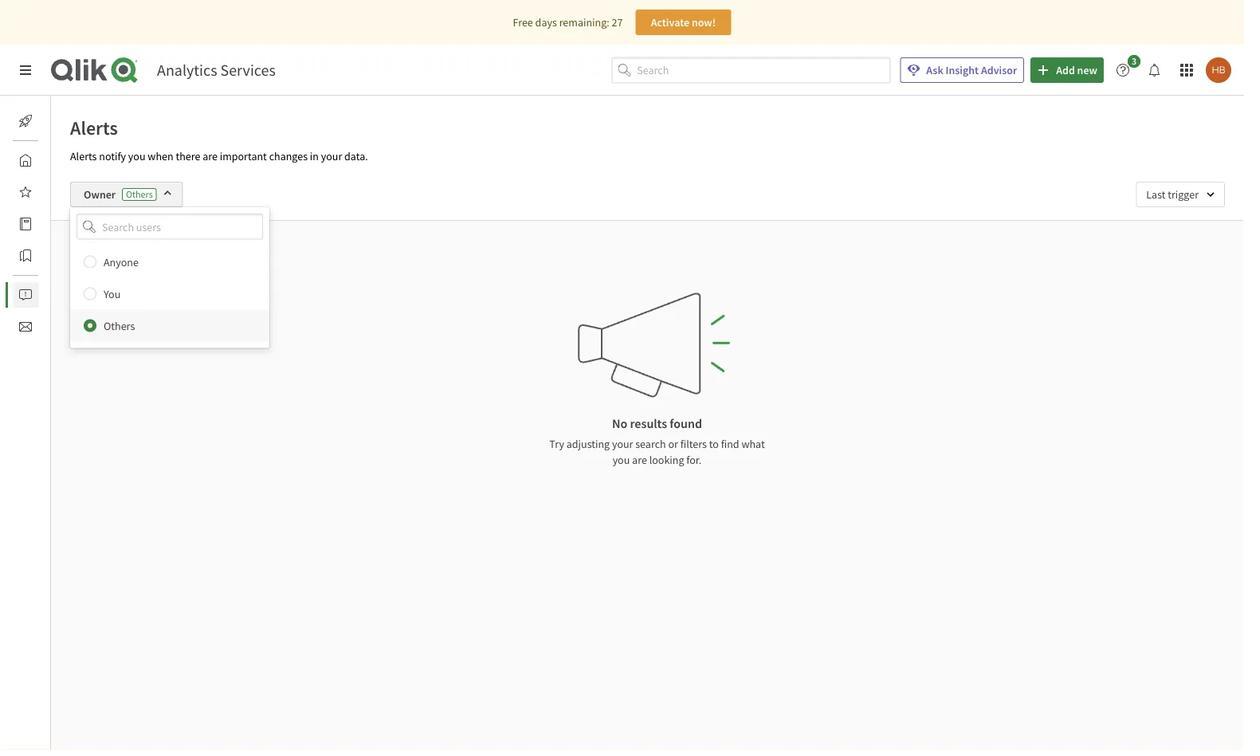 Task type: vqa. For each thing, say whether or not it's contained in the screenshot.
Owner option group
yes



Task type: describe. For each thing, give the bounding box(es) containing it.
analytics services
[[157, 60, 276, 80]]

Last trigger field
[[1136, 182, 1225, 207]]

ask
[[927, 63, 944, 77]]

add new
[[1057, 63, 1098, 77]]

0 vertical spatial your
[[321, 149, 342, 163]]

owner
[[84, 187, 116, 202]]

collections image
[[19, 250, 32, 262]]

0 horizontal spatial are
[[203, 149, 218, 163]]

3 button
[[1111, 55, 1146, 83]]

insight
[[946, 63, 979, 77]]

or
[[668, 437, 678, 451]]

owned
[[81, 246, 115, 261]]

filters
[[681, 437, 707, 451]]

you
[[104, 287, 121, 301]]

alerts link
[[13, 282, 78, 308]]

27
[[612, 15, 623, 30]]

new
[[1078, 63, 1098, 77]]

last
[[1147, 187, 1166, 202]]

by
[[117, 246, 129, 261]]

in
[[310, 149, 319, 163]]

Search text field
[[637, 57, 891, 83]]

trigger
[[1168, 187, 1199, 202]]

free
[[513, 15, 533, 30]]

others
[[131, 246, 162, 261]]

3
[[1132, 55, 1137, 67]]

analytics services element
[[157, 60, 276, 80]]

remaining:
[[559, 15, 610, 30]]

home
[[51, 153, 79, 167]]

navigation pane element
[[0, 102, 87, 346]]

are inside the no results found try adjusting your search or filters to find what you are looking for.
[[632, 453, 647, 467]]

0 vertical spatial you
[[128, 149, 146, 163]]

home link
[[13, 148, 79, 173]]

your inside the no results found try adjusting your search or filters to find what you are looking for.
[[612, 437, 633, 451]]

there
[[176, 149, 200, 163]]

catalog link
[[13, 211, 87, 237]]

you inside the no results found try adjusting your search or filters to find what you are looking for.
[[613, 453, 630, 467]]

owner option group
[[70, 246, 269, 342]]

adjusting
[[567, 437, 610, 451]]

owned by others
[[81, 246, 162, 261]]

for.
[[687, 453, 702, 467]]

subscriptions image
[[19, 321, 32, 333]]

add new button
[[1031, 57, 1104, 83]]

days
[[535, 15, 557, 30]]

what
[[742, 437, 765, 451]]

services
[[220, 60, 276, 80]]

filters region
[[51, 169, 1245, 348]]

find
[[721, 437, 740, 451]]

activate
[[651, 15, 690, 30]]

alerts inside navigation pane element
[[51, 288, 78, 302]]



Task type: locate. For each thing, give the bounding box(es) containing it.
searchbar element
[[612, 57, 891, 83]]

ask insight advisor button
[[900, 57, 1025, 83]]

catalog
[[51, 217, 87, 231]]

2 vertical spatial alerts
[[51, 288, 78, 302]]

1 vertical spatial others
[[104, 319, 135, 333]]

add
[[1057, 63, 1075, 77]]

activate now! link
[[636, 10, 731, 35]]

1 vertical spatial are
[[632, 453, 647, 467]]

1 vertical spatial you
[[613, 453, 630, 467]]

no
[[612, 415, 628, 431]]

others right owner
[[126, 188, 153, 201]]

alerts image
[[19, 289, 32, 301]]

are down search
[[632, 453, 647, 467]]

others down the you
[[104, 319, 135, 333]]

you
[[128, 149, 146, 163], [613, 453, 630, 467]]

others
[[126, 188, 153, 201], [104, 319, 135, 333]]

alerts up notify
[[70, 116, 118, 140]]

try
[[550, 437, 564, 451]]

None field
[[70, 214, 269, 240]]

ask insight advisor
[[927, 63, 1018, 77]]

1 horizontal spatial you
[[613, 453, 630, 467]]

others inside the owner option group
[[104, 319, 135, 333]]

analytics
[[157, 60, 217, 80]]

1 horizontal spatial your
[[612, 437, 633, 451]]

1 vertical spatial alerts
[[70, 149, 97, 163]]

anyone
[[104, 255, 139, 269]]

0 vertical spatial are
[[203, 149, 218, 163]]

owned by others button
[[70, 240, 181, 267]]

looking
[[650, 453, 684, 467]]

alerts left notify
[[70, 149, 97, 163]]

0 vertical spatial others
[[126, 188, 153, 201]]

1 horizontal spatial are
[[632, 453, 647, 467]]

changes
[[269, 149, 308, 163]]

data.
[[344, 149, 368, 163]]

search
[[636, 437, 666, 451]]

you left when
[[128, 149, 146, 163]]

advisor
[[981, 63, 1018, 77]]

when
[[148, 149, 174, 163]]

you down 'no'
[[613, 453, 630, 467]]

notify
[[99, 149, 126, 163]]

your
[[321, 149, 342, 163], [612, 437, 633, 451]]

now!
[[692, 15, 716, 30]]

are right there
[[203, 149, 218, 163]]

0 horizontal spatial your
[[321, 149, 342, 163]]

Search users text field
[[99, 214, 244, 240]]

no results found try adjusting your search or filters to find what you are looking for.
[[550, 415, 765, 467]]

found
[[670, 415, 702, 431]]

favorites image
[[19, 186, 32, 199]]

to
[[709, 437, 719, 451]]

are
[[203, 149, 218, 163], [632, 453, 647, 467]]

activate now!
[[651, 15, 716, 30]]

open sidebar menu image
[[19, 64, 32, 77]]

your down 'no'
[[612, 437, 633, 451]]

results
[[630, 415, 667, 431]]

0 horizontal spatial you
[[128, 149, 146, 163]]

alerts right alerts icon at left
[[51, 288, 78, 302]]

free days remaining: 27
[[513, 15, 623, 30]]

0 vertical spatial alerts
[[70, 116, 118, 140]]

alerts notify you when there are important changes in your data.
[[70, 149, 368, 163]]

important
[[220, 149, 267, 163]]

alerts
[[70, 116, 118, 140], [70, 149, 97, 163], [51, 288, 78, 302]]

howard brown image
[[1206, 57, 1232, 83]]

1 vertical spatial your
[[612, 437, 633, 451]]

last trigger
[[1147, 187, 1199, 202]]

your right in
[[321, 149, 342, 163]]



